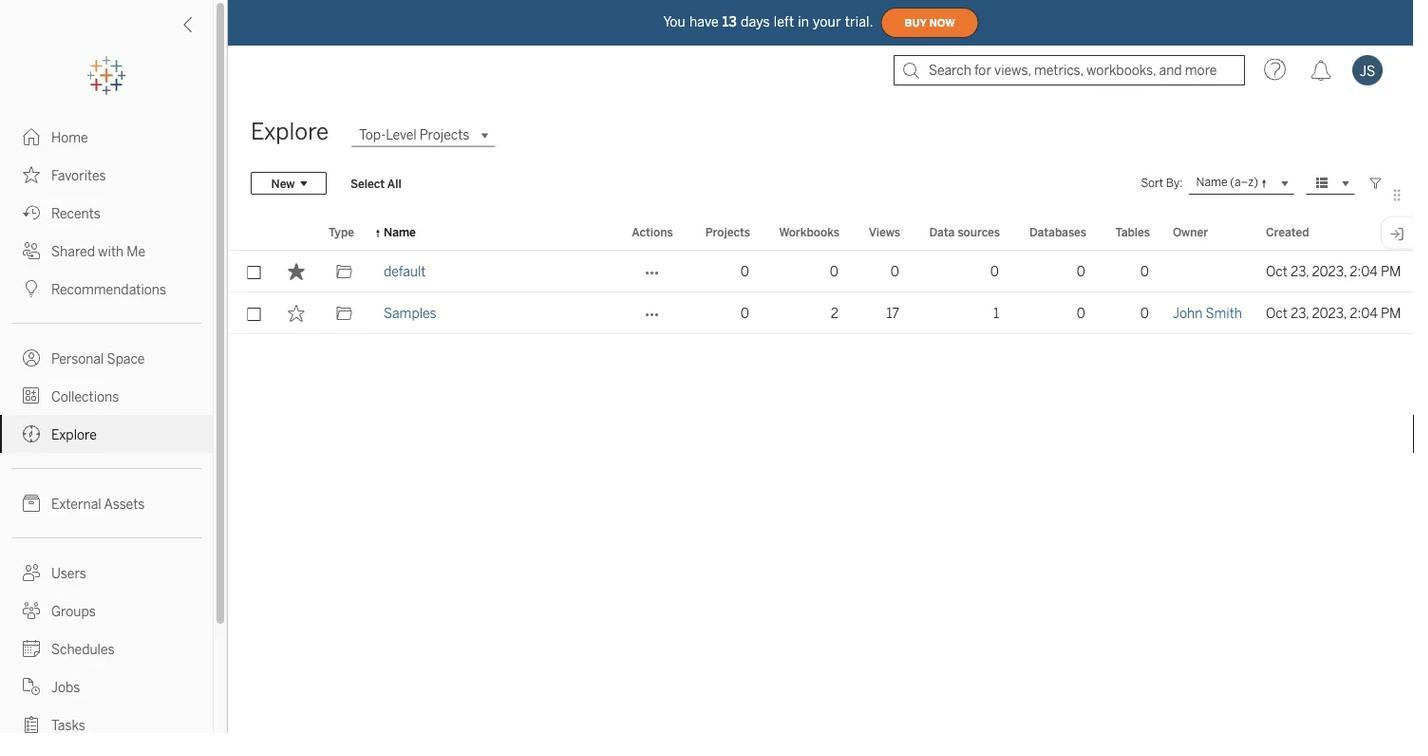 Task type: vqa. For each thing, say whether or not it's contained in the screenshot.
manage projects link
no



Task type: locate. For each thing, give the bounding box(es) containing it.
1 vertical spatial projects
[[705, 225, 750, 239]]

name (a–z) button
[[1189, 172, 1295, 195]]

2 2023, from the top
[[1312, 305, 1347, 321]]

users
[[51, 566, 86, 581]]

23,
[[1291, 264, 1309, 279], [1291, 305, 1309, 321]]

oct
[[1266, 264, 1288, 279], [1266, 305, 1288, 321]]

left
[[774, 14, 794, 30]]

shared with me link
[[0, 232, 213, 270]]

1 oct from the top
[[1266, 264, 1288, 279]]

1 pm from the top
[[1381, 264, 1401, 279]]

projects right level
[[420, 127, 470, 143]]

1 vertical spatial pm
[[1381, 305, 1401, 321]]

smith
[[1206, 305, 1242, 321]]

new
[[271, 176, 295, 190]]

project image down type
[[336, 263, 353, 280]]

personal space link
[[0, 339, 213, 377]]

1 vertical spatial project image
[[336, 305, 353, 322]]

1 vertical spatial oct 23, 2023, 2:04 pm
[[1266, 305, 1401, 321]]

row group
[[228, 251, 1414, 334]]

buy
[[905, 17, 927, 29]]

name
[[1196, 175, 1228, 189], [384, 225, 416, 239]]

2 oct from the top
[[1266, 305, 1288, 321]]

1 vertical spatial 23,
[[1291, 305, 1309, 321]]

name inside 'name (a–z)' dropdown button
[[1196, 175, 1228, 189]]

groups
[[51, 604, 96, 619]]

23, right the smith
[[1291, 305, 1309, 321]]

recommendations
[[51, 282, 166, 297]]

2:04 for 0
[[1350, 264, 1378, 279]]

oct 23, 2023, 2:04 pm for 1
[[1266, 305, 1401, 321]]

0 vertical spatial 2:04
[[1350, 264, 1378, 279]]

row containing default
[[228, 251, 1414, 293]]

projects inside top-level projects dropdown button
[[420, 127, 470, 143]]

1 vertical spatial oct
[[1266, 305, 1288, 321]]

0 vertical spatial pm
[[1381, 264, 1401, 279]]

personal space
[[51, 351, 145, 367]]

personal
[[51, 351, 104, 367]]

explore down collections
[[51, 427, 97, 443]]

oct down created at the right top of page
[[1266, 264, 1288, 279]]

0 vertical spatial oct
[[1266, 264, 1288, 279]]

john smith link
[[1173, 293, 1242, 334]]

2 oct 23, 2023, 2:04 pm from the top
[[1266, 305, 1401, 321]]

oct 23, 2023, 2:04 pm
[[1266, 264, 1401, 279], [1266, 305, 1401, 321]]

1 vertical spatial 2:04
[[1350, 305, 1378, 321]]

1
[[993, 305, 999, 321]]

0 vertical spatial oct 23, 2023, 2:04 pm
[[1266, 264, 1401, 279]]

project image left samples link
[[336, 305, 353, 322]]

1 vertical spatial 2023,
[[1312, 305, 1347, 321]]

collections
[[51, 389, 119, 405]]

2 2:04 from the top
[[1350, 305, 1378, 321]]

1 project image from the top
[[336, 263, 353, 280]]

buy now
[[905, 17, 955, 29]]

1 row from the top
[[228, 251, 1414, 293]]

1 oct 23, 2023, 2:04 pm from the top
[[1266, 264, 1401, 279]]

23, down created at the right top of page
[[1291, 264, 1309, 279]]

samples
[[384, 305, 437, 321]]

workbooks
[[779, 225, 840, 239]]

0 vertical spatial project image
[[336, 263, 353, 280]]

project image for default
[[336, 263, 353, 280]]

jobs
[[51, 680, 80, 695]]

1 horizontal spatial explore
[[251, 118, 329, 145]]

navigation panel element
[[0, 57, 213, 733]]

projects
[[420, 127, 470, 143], [705, 225, 750, 239]]

0 vertical spatial 23,
[[1291, 264, 1309, 279]]

assets
[[104, 496, 145, 512]]

explore inside main navigation. press the up and down arrow keys to access links. element
[[51, 427, 97, 443]]

explore up "new" popup button
[[251, 118, 329, 145]]

1 horizontal spatial name
[[1196, 175, 1228, 189]]

2023,
[[1312, 264, 1347, 279], [1312, 305, 1347, 321]]

2023, for 0
[[1312, 264, 1347, 279]]

oct 23, 2023, 2:04 pm for 0
[[1266, 264, 1401, 279]]

external assets
[[51, 496, 145, 512]]

0 vertical spatial 2023,
[[1312, 264, 1347, 279]]

name for name
[[384, 225, 416, 239]]

schedules link
[[0, 630, 213, 668]]

2 row from the top
[[228, 293, 1414, 334]]

jobs link
[[0, 668, 213, 706]]

created
[[1266, 225, 1309, 239]]

row group containing default
[[228, 251, 1414, 334]]

your
[[813, 14, 841, 30]]

recents link
[[0, 194, 213, 232]]

2 project image from the top
[[336, 305, 353, 322]]

john
[[1173, 305, 1203, 321]]

1 2:04 from the top
[[1350, 264, 1378, 279]]

type
[[329, 225, 354, 239]]

0 horizontal spatial explore
[[51, 427, 97, 443]]

1 vertical spatial explore
[[51, 427, 97, 443]]

all
[[387, 176, 401, 190]]

2 23, from the top
[[1291, 305, 1309, 321]]

space
[[107, 351, 145, 367]]

2 pm from the top
[[1381, 305, 1401, 321]]

1 23, from the top
[[1291, 264, 1309, 279]]

name up default
[[384, 225, 416, 239]]

sort by:
[[1141, 176, 1183, 190]]

sort
[[1141, 176, 1164, 190]]

default link
[[384, 251, 426, 293]]

name inside grid
[[384, 225, 416, 239]]

grid
[[228, 215, 1414, 733]]

1 vertical spatial name
[[384, 225, 416, 239]]

2:04
[[1350, 264, 1378, 279], [1350, 305, 1378, 321]]

list view image
[[1314, 175, 1331, 192]]

name left (a–z)
[[1196, 175, 1228, 189]]

explore
[[251, 118, 329, 145], [51, 427, 97, 443]]

trial.
[[845, 14, 873, 30]]

main navigation. press the up and down arrow keys to access links. element
[[0, 118, 213, 733]]

have
[[689, 14, 719, 30]]

you have 13 days left in your trial.
[[663, 14, 873, 30]]

home
[[51, 130, 88, 145]]

0 horizontal spatial name
[[384, 225, 416, 239]]

by:
[[1166, 176, 1183, 190]]

0 horizontal spatial projects
[[420, 127, 470, 143]]

1 2023, from the top
[[1312, 264, 1347, 279]]

projects right actions
[[705, 225, 750, 239]]

oct right the smith
[[1266, 305, 1288, 321]]

(a–z)
[[1230, 175, 1258, 189]]

project image
[[336, 263, 353, 280], [336, 305, 353, 322]]

john smith
[[1173, 305, 1242, 321]]

cell
[[1162, 251, 1255, 293]]

external
[[51, 496, 101, 512]]

0 vertical spatial name
[[1196, 175, 1228, 189]]

pm
[[1381, 264, 1401, 279], [1381, 305, 1401, 321]]

days
[[741, 14, 770, 30]]

0 vertical spatial explore
[[251, 118, 329, 145]]

oct for 1
[[1266, 305, 1288, 321]]

0
[[741, 264, 749, 279], [830, 264, 839, 279], [891, 264, 899, 279], [990, 264, 999, 279], [1077, 264, 1086, 279], [1141, 264, 1149, 279], [741, 305, 749, 321], [1077, 305, 1086, 321], [1141, 305, 1149, 321]]

0 vertical spatial projects
[[420, 127, 470, 143]]

name (a–z)
[[1196, 175, 1258, 189]]

favorites
[[51, 168, 106, 183]]

row
[[228, 251, 1414, 293], [228, 293, 1414, 334]]



Task type: describe. For each thing, give the bounding box(es) containing it.
2:04 for 1
[[1350, 305, 1378, 321]]

actions
[[632, 225, 673, 239]]

users link
[[0, 554, 213, 592]]

in
[[798, 14, 809, 30]]

23, for 1
[[1291, 305, 1309, 321]]

17
[[887, 305, 899, 321]]

collections link
[[0, 377, 213, 415]]

sources
[[958, 225, 1000, 239]]

pm for 1
[[1381, 305, 1401, 321]]

13
[[723, 14, 737, 30]]

select all button
[[338, 172, 414, 195]]

shared
[[51, 244, 95, 259]]

top-level projects
[[359, 127, 470, 143]]

me
[[127, 244, 145, 259]]

2
[[831, 305, 839, 321]]

recents
[[51, 206, 100, 221]]

data sources
[[929, 225, 1000, 239]]

favorites link
[[0, 156, 213, 194]]

name for name (a–z)
[[1196, 175, 1228, 189]]

schedules
[[51, 642, 114, 657]]

buy now button
[[881, 8, 979, 38]]

groups link
[[0, 592, 213, 630]]

select all
[[350, 176, 401, 190]]

you
[[663, 14, 686, 30]]

1 horizontal spatial projects
[[705, 225, 750, 239]]

views
[[869, 225, 900, 239]]

external assets link
[[0, 484, 213, 522]]

default
[[384, 264, 426, 279]]

pm for 0
[[1381, 264, 1401, 279]]

shared with me
[[51, 244, 145, 259]]

owner
[[1173, 225, 1208, 239]]

home link
[[0, 118, 213, 156]]

now
[[930, 17, 955, 29]]

grid containing default
[[228, 215, 1414, 733]]

new button
[[251, 172, 327, 195]]

select
[[350, 176, 385, 190]]

tables
[[1116, 225, 1150, 239]]

with
[[98, 244, 124, 259]]

explore link
[[0, 415, 213, 453]]

project image for samples
[[336, 305, 353, 322]]

level
[[386, 127, 417, 143]]

recommendations link
[[0, 270, 213, 308]]

top-
[[359, 127, 386, 143]]

top-level projects button
[[351, 124, 494, 147]]

databases
[[1029, 225, 1087, 239]]

samples link
[[384, 293, 437, 334]]

23, for 0
[[1291, 264, 1309, 279]]

2023, for 1
[[1312, 305, 1347, 321]]

oct for 0
[[1266, 264, 1288, 279]]

cell inside grid
[[1162, 251, 1255, 293]]

Search for views, metrics, workbooks, and more text field
[[894, 55, 1245, 85]]

data
[[929, 225, 955, 239]]

row containing samples
[[228, 293, 1414, 334]]



